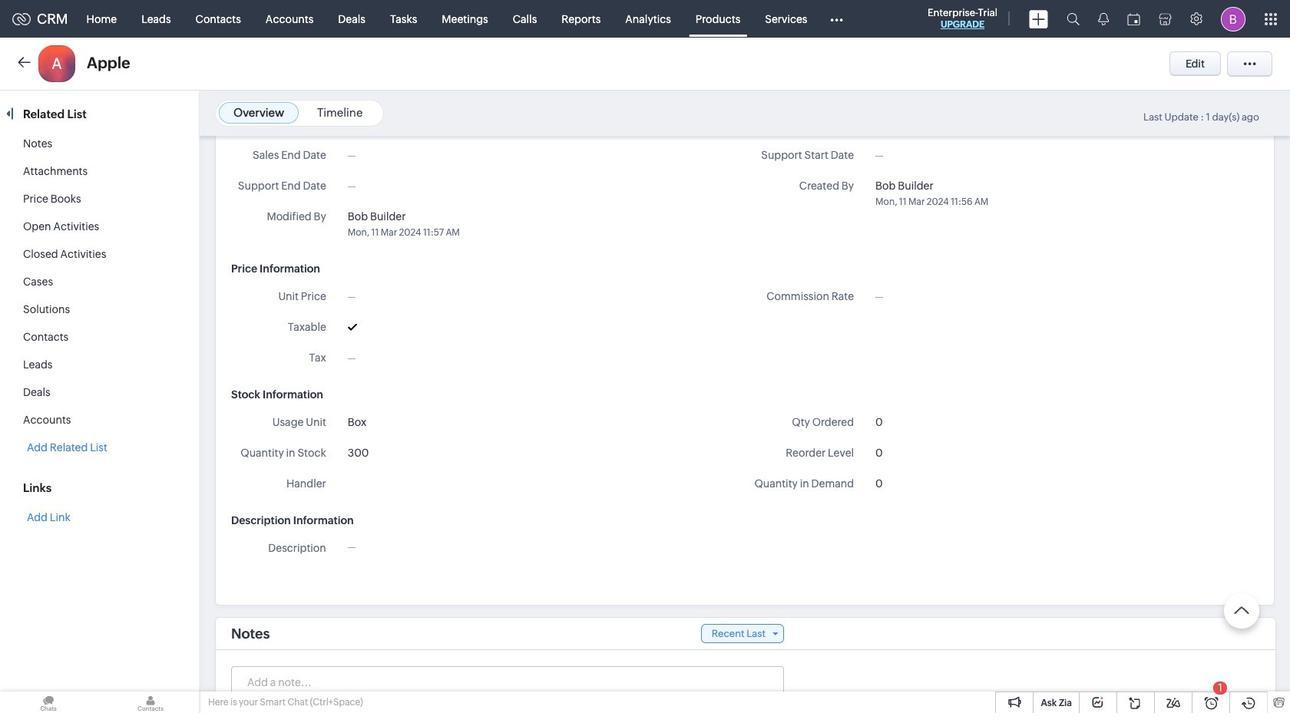 Task type: vqa. For each thing, say whether or not it's contained in the screenshot.
"Add A Note..." Field
yes



Task type: locate. For each thing, give the bounding box(es) containing it.
Add a note... field
[[232, 675, 783, 691]]

profile image
[[1222, 7, 1246, 31]]

Other Modules field
[[820, 7, 853, 31]]

signals element
[[1090, 0, 1119, 38]]

signals image
[[1099, 12, 1109, 25]]



Task type: describe. For each thing, give the bounding box(es) containing it.
contacts image
[[102, 692, 199, 714]]

logo image
[[12, 13, 31, 25]]

profile element
[[1212, 0, 1255, 37]]

calendar image
[[1128, 13, 1141, 25]]

search element
[[1058, 0, 1090, 38]]

create menu element
[[1020, 0, 1058, 37]]

search image
[[1067, 12, 1080, 25]]

create menu image
[[1030, 10, 1049, 28]]

chats image
[[0, 692, 97, 714]]



